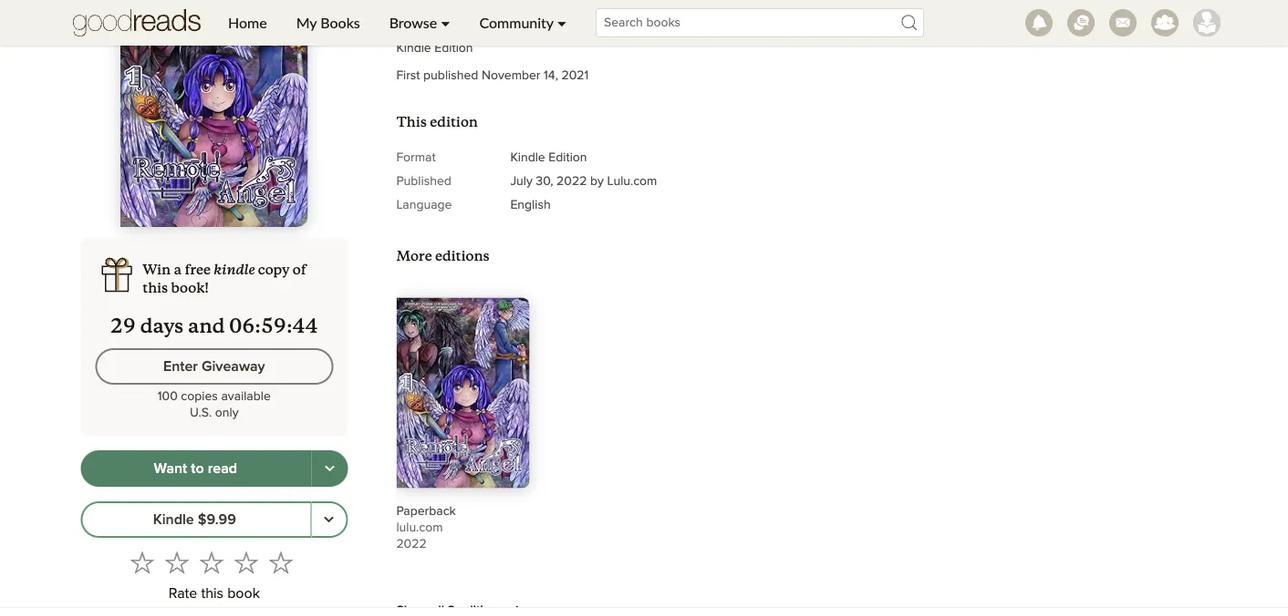 Task type: vqa. For each thing, say whether or not it's contained in the screenshot.
:
yes



Task type: describe. For each thing, give the bounding box(es) containing it.
enter
[[163, 359, 198, 374]]

browse ▾
[[389, 14, 450, 31]]

kindle $9.99
[[153, 513, 236, 527]]

community ▾
[[479, 14, 567, 31]]

this
[[396, 114, 427, 131]]

gift icon image
[[95, 253, 139, 297]]

paperback lulu.com 2022
[[396, 505, 456, 551]]

lulu.com
[[396, 522, 443, 535]]

2021
[[562, 69, 589, 82]]

copy of this book!
[[143, 261, 306, 296]]

rate 5 out of 5 image
[[269, 551, 293, 575]]

1 vertical spatial kindle
[[510, 152, 545, 164]]

kindle
[[214, 258, 255, 278]]

read
[[208, 462, 237, 476]]

books
[[320, 14, 360, 31]]

book cover image
[[396, 298, 529, 489]]

only
[[215, 407, 239, 420]]

paperback
[[396, 505, 456, 518]]

home image
[[73, 0, 201, 46]]

days
[[140, 313, 184, 338]]

copies
[[181, 391, 218, 403]]

edition
[[430, 114, 478, 131]]

available
[[221, 391, 271, 403]]

more editions
[[396, 248, 490, 265]]

kindle $9.99 link
[[81, 502, 311, 538]]

book
[[227, 587, 260, 602]]

want to read
[[154, 462, 237, 476]]

Search by book title or ISBN text field
[[596, 8, 924, 37]]

2022 for 30,
[[557, 175, 587, 188]]

1 vertical spatial kindle edition
[[510, 152, 587, 164]]

30,
[[536, 175, 553, 188]]

by
[[590, 175, 604, 188]]

▾ for browse ▾
[[441, 14, 450, 31]]

giveaway
[[202, 359, 265, 374]]

rate 1 out of 5 image
[[130, 551, 154, 575]]

this inside the copy of this book!
[[143, 279, 168, 296]]

lulu.com
[[607, 175, 657, 188]]

published
[[396, 175, 451, 188]]

1 horizontal spatial edition
[[549, 152, 587, 164]]

giveaway ends in 29 days 6 hours 59 minutes and 44 seconds. element
[[95, 313, 333, 338]]

u.s.
[[190, 407, 212, 420]]

profile image for bob builder. image
[[1193, 9, 1221, 36]]

browse
[[389, 14, 437, 31]]

published
[[423, 69, 478, 82]]

first
[[396, 69, 420, 82]]

0 vertical spatial kindle
[[396, 42, 431, 55]]

community ▾ link
[[465, 0, 581, 46]]

editions
[[435, 248, 490, 265]]

want
[[154, 462, 187, 476]]

of
[[293, 261, 306, 278]]

more
[[396, 248, 432, 265]]

14,
[[544, 69, 558, 82]]



Task type: locate. For each thing, give the bounding box(es) containing it.
kindle up july
[[510, 152, 545, 164]]

0 horizontal spatial kindle
[[153, 513, 194, 527]]

29 days and 06 : 59 : 44
[[110, 313, 318, 338]]

november
[[482, 69, 541, 82]]

0 vertical spatial edition
[[435, 42, 473, 55]]

▾ inside 'link'
[[557, 14, 567, 31]]

a
[[174, 261, 182, 278]]

1 horizontal spatial :
[[286, 313, 292, 338]]

copy
[[258, 261, 290, 278]]

1 vertical spatial this
[[201, 587, 224, 602]]

free
[[185, 261, 211, 278]]

1 horizontal spatial ▾
[[557, 14, 567, 31]]

2 vertical spatial kindle
[[153, 513, 194, 527]]

▾ right 'community'
[[557, 14, 567, 31]]

july 30, 2022 by lulu.com
[[510, 175, 657, 188]]

rate 2 out of 5 image
[[165, 551, 189, 575]]

book!
[[171, 279, 209, 296]]

29
[[110, 313, 136, 338]]

want to read button
[[81, 451, 311, 487]]

kindle edition
[[396, 42, 473, 55], [510, 152, 587, 164]]

this down win
[[143, 279, 168, 296]]

$9.99
[[198, 513, 236, 527]]

: left 44
[[255, 313, 261, 338]]

my books
[[296, 14, 360, 31]]

2 ▾ from the left
[[557, 14, 567, 31]]

enter giveaway link
[[95, 349, 333, 385]]

rate this book
[[169, 587, 260, 602]]

rate
[[169, 587, 197, 602]]

this
[[143, 279, 168, 296], [201, 587, 224, 602]]

kindle
[[396, 42, 431, 55], [510, 152, 545, 164], [153, 513, 194, 527]]

▾ for community ▾
[[557, 14, 567, 31]]

44
[[292, 313, 318, 338]]

2022 down lulu.com
[[396, 538, 427, 551]]

1 vertical spatial 2022
[[396, 538, 427, 551]]

0 horizontal spatial kindle edition
[[396, 42, 473, 55]]

1 : from the left
[[255, 313, 261, 338]]

1 ▾ from the left
[[441, 14, 450, 31]]

0 horizontal spatial 2022
[[396, 538, 427, 551]]

community
[[479, 14, 554, 31]]

win
[[143, 261, 171, 278]]

language
[[396, 199, 452, 212]]

:
[[255, 313, 261, 338], [286, 313, 292, 338]]

06
[[229, 313, 255, 338]]

my
[[296, 14, 317, 31]]

july
[[510, 175, 533, 188]]

0 vertical spatial kindle edition
[[396, 42, 473, 55]]

my books link
[[282, 0, 375, 46]]

edition
[[435, 42, 473, 55], [549, 152, 587, 164]]

100 copies available u.s. only
[[158, 391, 271, 420]]

▾
[[441, 14, 450, 31], [557, 14, 567, 31]]

2022 for lulu.com
[[396, 538, 427, 551]]

first published november 14, 2021
[[396, 69, 589, 82]]

rating 0 out of 5 group
[[125, 546, 298, 580]]

and
[[188, 313, 225, 338]]

browse ▾ link
[[375, 0, 465, 46]]

format
[[396, 152, 436, 164]]

▾ right browse
[[441, 14, 450, 31]]

1 horizontal spatial kindle edition
[[510, 152, 587, 164]]

this right rate
[[201, 587, 224, 602]]

this edition
[[396, 114, 478, 131]]

2022 inside paperback lulu.com 2022
[[396, 538, 427, 551]]

: right 06
[[286, 313, 292, 338]]

to
[[191, 462, 204, 476]]

2022
[[557, 175, 587, 188], [396, 538, 427, 551]]

rate 4 out of 5 image
[[234, 551, 258, 575]]

0 horizontal spatial ▾
[[441, 14, 450, 31]]

0 horizontal spatial this
[[143, 279, 168, 296]]

1 horizontal spatial kindle
[[396, 42, 431, 55]]

rate 3 out of 5 image
[[200, 551, 223, 575]]

59
[[261, 313, 286, 338]]

100
[[158, 391, 178, 403]]

None search field
[[581, 8, 939, 37]]

0 vertical spatial this
[[143, 279, 168, 296]]

kindle edition up 30,
[[510, 152, 587, 164]]

kindle down browse
[[396, 42, 431, 55]]

edition up july 30, 2022 by lulu.com
[[549, 152, 587, 164]]

1 horizontal spatial 2022
[[557, 175, 587, 188]]

home link
[[214, 0, 282, 46]]

win a free kindle
[[143, 258, 255, 278]]

1 vertical spatial edition
[[549, 152, 587, 164]]

enter giveaway
[[163, 359, 265, 374]]

0 vertical spatial 2022
[[557, 175, 587, 188]]

0 horizontal spatial :
[[255, 313, 261, 338]]

2022 left by
[[557, 175, 587, 188]]

home
[[228, 14, 267, 31]]

0 horizontal spatial edition
[[435, 42, 473, 55]]

kindle edition down browse ▾
[[396, 42, 473, 55]]

kindle up the rate 2 out of 5 icon
[[153, 513, 194, 527]]

2 : from the left
[[286, 313, 292, 338]]

english
[[510, 199, 551, 212]]

rate this book element
[[81, 546, 348, 609]]

2 horizontal spatial kindle
[[510, 152, 545, 164]]

edition up published
[[435, 42, 473, 55]]

1 horizontal spatial this
[[201, 587, 224, 602]]



